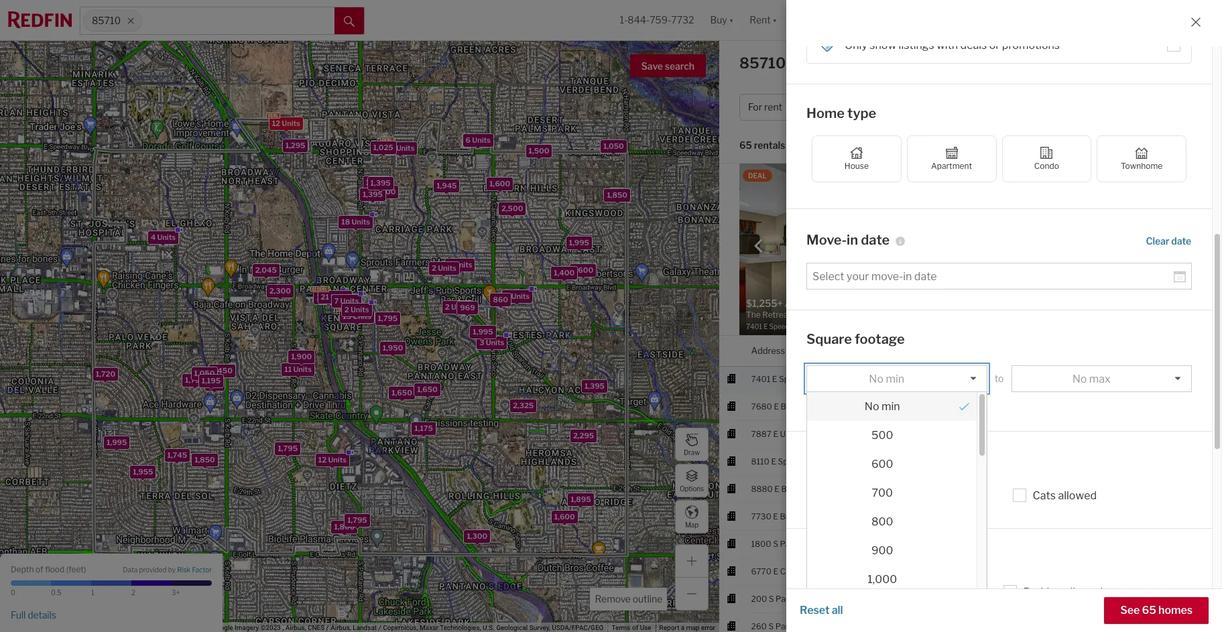 Task type: vqa. For each thing, say whether or not it's contained in the screenshot.
Pkwy
no



Task type: locate. For each thing, give the bounding box(es) containing it.
1
[[1134, 429, 1138, 439], [91, 589, 94, 597], [1134, 622, 1138, 632]]

2 airbus, from the left
[[331, 625, 351, 632]]

no for 500
[[865, 400, 880, 413]]

1,650 up 1,175
[[417, 385, 438, 395]]

12
[[272, 119, 280, 128], [318, 455, 326, 465]]

2 vertical spatial pantano
[[776, 622, 808, 632]]

no min up 500
[[865, 400, 901, 413]]

rd down reset
[[809, 622, 820, 632]]

1 horizontal spatial 1,995
[[473, 327, 493, 337]]

0 horizontal spatial price button
[[814, 94, 871, 121]]

2 vertical spatial 1,395
[[585, 382, 605, 391]]

provided
[[139, 566, 167, 574]]

0 horizontal spatial 12 units
[[272, 119, 300, 128]]

85710 apartments for rent
[[740, 54, 936, 72]]

of for depth
[[36, 565, 43, 575]]

of
[[36, 565, 43, 575], [633, 625, 639, 632]]

no for to
[[870, 373, 884, 385]]

remove 85710 image
[[127, 17, 135, 25]]

speedway up the 7680 e broadway blvd tucson
[[779, 374, 819, 384]]

200
[[752, 594, 768, 604]]

date inside the clear date button
[[1172, 235, 1192, 247]]

1 < 1 day from the top
[[1128, 429, 1153, 439]]

1 horizontal spatial /
[[379, 625, 382, 632]]

1,050
[[603, 142, 624, 151], [194, 369, 215, 379]]

1 favorite this home image from the top
[[1189, 370, 1205, 386]]

1 1-1.5 from the top
[[1031, 429, 1049, 439]]

clear
[[1147, 235, 1170, 247]]

s right 260 in the right of the page
[[769, 622, 774, 632]]

for rent
[[749, 102, 783, 113]]

4
[[150, 233, 155, 242]]

cats allowed
[[1033, 489, 1098, 502]]

rd up reset
[[810, 594, 820, 604]]

allowed up 683-967
[[1065, 586, 1104, 599]]

e right 8880
[[775, 484, 780, 494]]

list box
[[807, 365, 988, 623]]

0 vertical spatial 15
[[386, 143, 395, 153]]

tucson down 7401 e speedway blvd tucson
[[841, 402, 868, 412]]

1 vertical spatial 1,800
[[334, 523, 355, 532]]

homes
[[1159, 604, 1193, 617]]

1,955
[[133, 468, 153, 477]]

0 vertical spatial 1,850
[[607, 190, 628, 200]]

of left use
[[633, 625, 639, 632]]

2 vertical spatial 1,600
[[554, 512, 575, 522]]

min
[[887, 373, 905, 385], [882, 400, 901, 413]]

$1,255+
[[908, 374, 938, 384]]

dogs
[[827, 489, 853, 502]]

1.5 for 8880 e broadway blvd
[[1038, 484, 1049, 494]]

0 vertical spatial broadway
[[781, 402, 819, 412]]

price up $1,255+
[[908, 345, 929, 356]]

2 < from the top
[[1128, 622, 1132, 632]]

see 65 homes
[[1121, 604, 1193, 617]]

795
[[207, 380, 222, 389]]

0 horizontal spatial 3
[[316, 293, 321, 303]]

701-
[[1068, 374, 1086, 384]]

1 vertical spatial price button
[[908, 336, 929, 366]]

2 horizontal spatial 1,995
[[569, 238, 589, 248]]

2 1-1.5 from the top
[[1031, 484, 1049, 494]]

in
[[847, 232, 859, 248]]

allowed up 800
[[856, 489, 894, 502]]

0 horizontal spatial 3 units
[[316, 293, 341, 303]]

price button up recommended
[[814, 94, 871, 121]]

e right 6770
[[774, 567, 779, 577]]

18 units
[[341, 218, 370, 227]]

1 vertical spatial favorite this home image
[[1189, 618, 1205, 633]]

0 vertical spatial of
[[36, 565, 43, 575]]

landsat
[[353, 625, 377, 632]]

1 1.5 from the top
[[1038, 429, 1049, 439]]

map left data
[[160, 625, 173, 632]]

speedway for 7401
[[779, 374, 819, 384]]

0 vertical spatial 85710
[[92, 15, 121, 26]]

e right 8110
[[772, 457, 777, 467]]

2 horizontal spatial 3
[[1001, 429, 1006, 439]]

1 horizontal spatial ©2023
[[261, 625, 281, 632]]

no up no min element
[[870, 373, 884, 385]]

map for map data ©2023 google  imagery ©2023 , airbus, cnes / airbus, landsat / copernicus, maxar technologies, u.s. geological survey, usda/fpac/geo
[[160, 625, 173, 632]]

broadway up 7730 e broadway blvd
[[782, 484, 820, 494]]

uhl
[[781, 429, 793, 439]]

pantano down 7730 e broadway blvd
[[780, 539, 812, 549]]

1,945
[[436, 181, 457, 190]]

0 horizontal spatial 15
[[343, 312, 351, 321]]

1,395 up 18 units
[[363, 190, 383, 199]]

date
[[862, 232, 890, 248], [1172, 235, 1192, 247]]

allowed for parking allowed
[[1065, 586, 1104, 599]]

1 / from the left
[[326, 625, 329, 632]]

blvd up the 7680 e broadway blvd tucson
[[820, 374, 837, 384]]

65 left rentals
[[740, 140, 753, 151]]

s for 260
[[769, 622, 774, 632]]

1 horizontal spatial 3 units
[[479, 338, 504, 347]]

,
[[283, 625, 284, 632]]

0 horizontal spatial ©2023
[[190, 625, 210, 632]]

pantano down 200 s pantano rd
[[776, 622, 808, 632]]

terms of use link
[[612, 625, 652, 632]]

1 vertical spatial 15 units
[[343, 312, 371, 321]]

6770 e carondelet dr
[[752, 567, 833, 577]]

blvd for 7730 e broadway blvd
[[820, 512, 837, 522]]

submit search image
[[344, 16, 355, 27]]

1-1.5 for 7887 e uhl st
[[1031, 429, 1049, 439]]

pantano up reset
[[776, 594, 808, 604]]

no left max
[[1073, 373, 1088, 385]]

2 favorite this home image from the top
[[1189, 590, 1205, 606]]

85710 for 85710 apartments for rent
[[740, 54, 787, 72]]

remove outline button
[[591, 588, 668, 611]]

0 vertical spatial rd
[[814, 539, 824, 549]]

85710 left remove 85710 icon
[[92, 15, 121, 26]]

1 vertical spatial map
[[160, 625, 173, 632]]

1 vertical spatial 1,995
[[473, 327, 493, 337]]

0 horizontal spatial of
[[36, 565, 43, 575]]

1,295
[[285, 141, 305, 151]]

3 units right 2,300
[[316, 293, 341, 303]]

0 horizontal spatial 1,800
[[334, 523, 355, 532]]

2 vertical spatial s
[[769, 622, 774, 632]]

pantano for 1800
[[780, 539, 812, 549]]

0 vertical spatial day
[[1140, 429, 1153, 439]]

0 vertical spatial pantano
[[780, 539, 812, 549]]

1 vertical spatial day
[[1140, 622, 1153, 632]]

rd up amenities
[[814, 539, 824, 549]]

/ right landsat
[[379, 625, 382, 632]]

15 units up the 1,700 at the top
[[386, 143, 415, 153]]

option group
[[812, 135, 1187, 182]]

favorite this home image
[[1189, 370, 1205, 386], [1189, 590, 1205, 606]]

1 vertical spatial 1,600
[[573, 266, 594, 275]]

0 vertical spatial s
[[774, 539, 779, 549]]

©2023 right data
[[190, 625, 210, 632]]

1 vertical spatial 85710
[[740, 54, 787, 72]]

no min for 500
[[865, 400, 901, 413]]

1 vertical spatial of
[[633, 625, 639, 632]]

with
[[937, 39, 959, 52]]

options button
[[676, 464, 709, 498]]

broadway down 8880 e broadway blvd
[[781, 512, 818, 522]]

1 vertical spatial 1,050
[[194, 369, 215, 379]]

0 vertical spatial no min
[[870, 373, 905, 385]]

1,395 down the 1,025
[[370, 179, 391, 188]]

1 vertical spatial s
[[769, 594, 774, 604]]

1,650 down 1,950
[[392, 388, 412, 398]]

0 vertical spatial 3
[[316, 293, 321, 303]]

0 horizontal spatial 85710
[[92, 15, 121, 26]]

1 horizontal spatial map
[[686, 521, 699, 529]]

map inside button
[[686, 521, 699, 529]]

1,395
[[370, 179, 391, 188], [363, 190, 383, 199], [585, 382, 605, 391]]

blvd down the pets
[[821, 484, 838, 494]]

dialog
[[807, 391, 988, 623]]

/
[[326, 625, 329, 632], [379, 625, 382, 632]]

outline
[[633, 594, 663, 605]]

or
[[990, 39, 1001, 52]]

0 horizontal spatial 1,850
[[194, 456, 215, 465]]

1 horizontal spatial 15 units
[[386, 143, 415, 153]]

844-
[[628, 14, 650, 26]]

©2023
[[190, 625, 210, 632], [261, 625, 281, 632]]

price button up $1,255+
[[908, 336, 929, 366]]

air conditioning
[[827, 586, 906, 599]]

85710 for 85710
[[92, 15, 121, 26]]

tucson down "location" button
[[841, 374, 868, 384]]

e left "uhl"
[[774, 429, 779, 439]]

airbus, right ','
[[286, 625, 306, 632]]

1 vertical spatial 3 units
[[479, 338, 504, 347]]

1,000
[[868, 573, 898, 586]]

1 horizontal spatial 3
[[479, 338, 484, 347]]

0 vertical spatial 12
[[272, 119, 280, 128]]

2 vertical spatial 1
[[1134, 622, 1138, 632]]

11
[[284, 365, 292, 375]]

date right in
[[862, 232, 890, 248]]

rentals
[[755, 140, 786, 151]]

1,995
[[569, 238, 589, 248], [473, 327, 493, 337], [106, 438, 127, 448]]

1 vertical spatial 1-1.5
[[1031, 484, 1049, 494]]

maxar
[[420, 625, 439, 632]]

year
[[1086, 179, 1103, 189]]

2 1.5 from the top
[[1038, 484, 1049, 494]]

1 horizontal spatial 12 units
[[318, 455, 347, 465]]

1 horizontal spatial 65
[[1143, 604, 1157, 617]]

all
[[832, 604, 844, 617]]

tucson down amenities
[[841, 567, 868, 577]]

65 down days
[[1143, 604, 1157, 617]]

broadway for 8880
[[782, 484, 820, 494]]

3 units down 860
[[479, 338, 504, 347]]

0 vertical spatial price
[[823, 102, 846, 113]]

500
[[872, 429, 894, 442]]

1,800
[[366, 178, 387, 187], [334, 523, 355, 532]]

1 horizontal spatial 15
[[386, 143, 395, 153]]

e right 7401
[[773, 374, 778, 384]]

0 vertical spatial 65
[[740, 140, 753, 151]]

price left type
[[823, 102, 846, 113]]

1 vertical spatial no min
[[865, 400, 901, 413]]

report a map error
[[660, 625, 716, 632]]

15 down 7 units on the left of the page
[[343, 312, 351, 321]]

1.5 for 7887 e uhl st
[[1038, 429, 1049, 439]]

©2023 left ','
[[261, 625, 281, 632]]

7 units
[[334, 297, 359, 306]]

1-1.5 for 8880 e broadway blvd
[[1031, 484, 1049, 494]]

2
[[448, 261, 452, 270], [432, 263, 436, 273], [445, 303, 450, 312], [344, 305, 349, 314], [1001, 374, 1006, 384], [131, 589, 136, 597]]

date right clear at the right top
[[1172, 235, 1192, 247]]

remove
[[595, 594, 631, 605]]

broadway for 7730
[[781, 512, 818, 522]]

no
[[870, 373, 884, 385], [1073, 373, 1088, 385], [865, 400, 880, 413]]

0 horizontal spatial airbus,
[[286, 625, 306, 632]]

1,395 up 2,295
[[585, 382, 605, 391]]

0 vertical spatial 3 units
[[316, 293, 341, 303]]

u.s.
[[483, 625, 495, 632]]

price button
[[814, 94, 871, 121], [908, 336, 929, 366]]

1 horizontal spatial 1,850
[[607, 190, 628, 200]]

0 vertical spatial map
[[686, 521, 699, 529]]

blvd down 7401 e speedway blvd tucson
[[821, 402, 837, 412]]

1,950
[[383, 344, 403, 353]]

no min element
[[808, 392, 977, 421]]

min left $1,255+
[[887, 373, 905, 385]]

1,100 image
[[808, 594, 977, 623]]

15 up the 1,700 at the top
[[386, 143, 395, 153]]

0 vertical spatial 1,800
[[366, 178, 387, 187]]

e for 7887
[[774, 429, 779, 439]]

1 horizontal spatial of
[[633, 625, 639, 632]]

airbus, left landsat
[[331, 625, 351, 632]]

1 vertical spatial pantano
[[776, 594, 808, 604]]

dishwasher
[[827, 613, 886, 626]]

a
[[681, 625, 685, 632]]

1800 s pantano rd
[[752, 539, 824, 549]]

no up 500
[[865, 400, 880, 413]]

blvd up dogs
[[820, 457, 836, 467]]

parking
[[1024, 586, 1063, 599]]

terms of use
[[612, 625, 652, 632]]

0 vertical spatial 1,050
[[603, 142, 624, 151]]

0 horizontal spatial 15 units
[[343, 312, 371, 321]]

map down options
[[686, 521, 699, 529]]

0 vertical spatial favorite this home image
[[1189, 370, 1205, 386]]

1 vertical spatial <
[[1128, 622, 1132, 632]]

1 vertical spatial 1,395
[[363, 190, 383, 199]]

1 vertical spatial 3
[[479, 338, 484, 347]]

1 vertical spatial rd
[[810, 594, 820, 604]]

0 vertical spatial 1.5
[[1038, 429, 1049, 439]]

e for 8880
[[775, 484, 780, 494]]

speedway down st
[[779, 457, 818, 467]]

65 rentals
[[740, 140, 786, 151]]

no min for to
[[870, 373, 905, 385]]

blvd down dogs
[[820, 512, 837, 522]]

e for 7401
[[773, 374, 778, 384]]

broadway for 7680
[[781, 402, 819, 412]]

Select your move-in date text field
[[813, 270, 1175, 283]]

year built
[[1086, 179, 1122, 189]]

1,650
[[417, 385, 438, 395], [392, 388, 412, 398]]

1-1.5
[[1031, 429, 1049, 439], [1031, 484, 1049, 494]]

7680 e broadway blvd tucson
[[752, 402, 868, 412]]

15 units down 7 units on the left of the page
[[343, 312, 371, 321]]

move-
[[807, 232, 847, 248]]

2 < 1 day from the top
[[1128, 622, 1153, 632]]

tucson up all
[[841, 594, 868, 604]]

2,500
[[502, 204, 523, 213]]

no min up no min element
[[870, 373, 905, 385]]

1 horizontal spatial airbus,
[[331, 625, 351, 632]]

1 ©2023 from the left
[[190, 625, 210, 632]]

0 vertical spatial min
[[887, 373, 905, 385]]

price inside price button
[[823, 102, 846, 113]]

6770
[[752, 567, 772, 577]]

risk factor link
[[177, 566, 212, 576]]

no min
[[870, 373, 905, 385], [865, 400, 901, 413]]

s right 1800 at the right bottom of page
[[774, 539, 779, 549]]

s for 200
[[769, 594, 774, 604]]

2 vertical spatial 1,995
[[106, 438, 127, 448]]

1 vertical spatial 15
[[343, 312, 351, 321]]

broadway up st
[[781, 402, 819, 412]]

1 vertical spatial < 1 day
[[1128, 622, 1153, 632]]

1 vertical spatial 12
[[318, 455, 326, 465]]

1 horizontal spatial date
[[1172, 235, 1192, 247]]

85710 up the for rent
[[740, 54, 787, 72]]

reset all
[[800, 604, 844, 617]]

1 vertical spatial broadway
[[782, 484, 820, 494]]

3
[[316, 293, 321, 303], [479, 338, 484, 347], [1001, 429, 1006, 439]]

2 units
[[448, 261, 472, 270], [432, 263, 456, 273], [445, 303, 470, 312], [344, 305, 369, 314]]

allowed right cats at the bottom of page
[[1059, 489, 1098, 502]]

favorite button checkbox
[[945, 167, 968, 190]]

use
[[640, 625, 652, 632]]

0 horizontal spatial map
[[160, 625, 173, 632]]

11 units
[[284, 365, 312, 375]]

previous button image
[[753, 239, 766, 253]]

0 vertical spatial < 1 day
[[1128, 429, 1153, 439]]

min up 500
[[882, 400, 901, 413]]

1-844-759-7732 link
[[620, 14, 695, 26]]

1 vertical spatial favorite this home image
[[1189, 590, 1205, 606]]

s right 200
[[769, 594, 774, 604]]

0 horizontal spatial 1,050
[[194, 369, 215, 379]]

/ right cnes on the left
[[326, 625, 329, 632]]

location button
[[841, 336, 877, 366]]

e right the 7680
[[774, 402, 780, 412]]

0 vertical spatial 1
[[1134, 429, 1138, 439]]

deals
[[961, 39, 988, 52]]

2 vertical spatial broadway
[[781, 512, 818, 522]]

0 horizontal spatial /
[[326, 625, 329, 632]]

favorite this home image
[[1189, 425, 1205, 441], [1189, 618, 1205, 633]]

1 vertical spatial min
[[882, 400, 901, 413]]

Condo checkbox
[[1003, 135, 1092, 182]]

0 vertical spatial speedway
[[779, 374, 819, 384]]

e right 7730
[[774, 512, 779, 522]]

15 units
[[386, 143, 415, 153], [343, 312, 371, 321]]

apartment
[[932, 161, 973, 171]]

1 horizontal spatial 12
[[318, 455, 326, 465]]

of left flood
[[36, 565, 43, 575]]

3 tucson from the top
[[841, 567, 868, 577]]



Task type: describe. For each thing, give the bounding box(es) containing it.
favorite button image
[[945, 167, 968, 190]]

1 < from the top
[[1128, 429, 1132, 439]]

1 day from the top
[[1140, 429, 1153, 439]]

0 vertical spatial 12 units
[[272, 119, 300, 128]]

save search
[[642, 60, 695, 72]]

usda/fpac/geo
[[552, 625, 604, 632]]

blvd for 7680 e broadway blvd tucson
[[821, 402, 837, 412]]

days
[[1140, 594, 1158, 604]]

— right cats at the bottom of page
[[1068, 484, 1076, 494]]

1 horizontal spatial 1,800
[[366, 178, 387, 187]]

google image
[[3, 615, 48, 633]]

2,045
[[255, 266, 277, 275]]

dogs allowed
[[827, 489, 894, 502]]

photos button
[[1116, 142, 1170, 162]]

2 ©2023 from the left
[[261, 625, 281, 632]]

max
[[1090, 373, 1111, 385]]

of for terms
[[633, 625, 639, 632]]

1 vertical spatial 1
[[91, 589, 94, 597]]

dialog containing no min
[[807, 391, 988, 623]]

data provided by risk factor
[[123, 566, 212, 574]]

1-2
[[994, 374, 1006, 384]]

1800
[[752, 539, 772, 549]]

e for 7680
[[774, 402, 780, 412]]

table button
[[1170, 142, 1203, 163]]

2,325
[[513, 401, 534, 410]]

location
[[841, 345, 877, 356]]

recommended
[[826, 140, 894, 151]]

1,195
[[201, 376, 220, 386]]

1,400
[[554, 268, 575, 278]]

— down "table" button
[[1167, 179, 1174, 189]]

survey,
[[530, 625, 551, 632]]

cnes
[[308, 625, 325, 632]]

4 tucson from the top
[[841, 594, 868, 604]]

built
[[1104, 179, 1122, 189]]

4 units
[[150, 233, 175, 242]]

2 tucson from the top
[[841, 402, 868, 412]]

e for 6770
[[774, 567, 779, 577]]

depth of flood ( feet )
[[11, 565, 86, 575]]

0 vertical spatial 1,395
[[370, 179, 391, 188]]

1 horizontal spatial price button
[[908, 336, 929, 366]]

home type
[[807, 105, 877, 121]]

0 vertical spatial 1,995
[[569, 238, 589, 248]]

full details button
[[11, 610, 56, 622]]

reset all button
[[800, 598, 844, 625]]

e for 8110
[[772, 457, 777, 467]]

$/sq. ft.
[[982, 179, 1012, 189]]

report a map error link
[[660, 625, 716, 632]]

rent
[[765, 102, 783, 113]]

0 horizontal spatial 1,650
[[392, 388, 412, 398]]

1 horizontal spatial 1,650
[[417, 385, 438, 395]]

2 day from the top
[[1140, 622, 1153, 632]]

0 vertical spatial price button
[[814, 94, 871, 121]]

house
[[845, 161, 869, 171]]

map data ©2023 google  imagery ©2023 , airbus, cnes / airbus, landsat / copernicus, maxar technologies, u.s. geological survey, usda/fpac/geo
[[160, 625, 604, 632]]

1 vertical spatial 1,850
[[194, 456, 215, 465]]

favorite this home image for 665-883
[[1189, 590, 1205, 606]]

rent
[[901, 54, 936, 72]]

701-998
[[1068, 374, 1102, 384]]

pantano for 200
[[776, 594, 808, 604]]

0 vertical spatial 15 units
[[386, 143, 415, 153]]

1,450
[[212, 366, 232, 375]]

rd for 260 s pantano rd
[[809, 622, 820, 632]]

1,895
[[571, 495, 591, 504]]

967
[[1087, 622, 1103, 632]]

1 horizontal spatial 1,050
[[603, 142, 624, 151]]

allowed for dogs allowed
[[856, 489, 894, 502]]

0 horizontal spatial date
[[862, 232, 890, 248]]

promotions
[[1003, 39, 1061, 52]]

move-in date
[[807, 232, 890, 248]]

1,745
[[167, 451, 187, 460]]

1 vertical spatial price
[[908, 345, 929, 356]]

/mo
[[940, 374, 955, 384]]

list box containing no min
[[807, 365, 988, 623]]

Townhome checkbox
[[1098, 135, 1187, 182]]

min for 500
[[882, 400, 901, 413]]

townhome
[[1122, 161, 1163, 171]]

blvd for 8110 e speedway blvd
[[820, 457, 836, 467]]

1,175
[[414, 424, 433, 434]]

0 horizontal spatial 12
[[272, 119, 280, 128]]

speedway for 8110
[[779, 457, 818, 467]]

2 / from the left
[[379, 625, 382, 632]]

0 vertical spatial 1,600
[[490, 179, 510, 188]]

860
[[493, 295, 508, 305]]

7732
[[672, 14, 695, 26]]

map for map
[[686, 521, 699, 529]]

28
[[1128, 594, 1138, 604]]

7680
[[752, 402, 773, 412]]

1 tucson from the top
[[841, 374, 868, 384]]

blvd for 7401 e speedway blvd tucson
[[820, 374, 837, 384]]

Apartment checkbox
[[908, 135, 997, 182]]

google
[[212, 625, 233, 632]]

8880
[[752, 484, 773, 494]]

favorite this home image for 701-998
[[1189, 370, 1205, 386]]

data
[[123, 566, 138, 574]]

amenities
[[807, 550, 873, 566]]

ft.
[[1003, 179, 1012, 189]]

cats
[[1033, 489, 1057, 502]]

conditioning
[[844, 586, 906, 599]]

allowed for cats allowed
[[1059, 489, 1098, 502]]

0 horizontal spatial 1,995
[[106, 438, 127, 448]]

e for 7730
[[774, 512, 779, 522]]

1 favorite this home image from the top
[[1189, 425, 1205, 441]]

7887 e uhl st
[[752, 429, 803, 439]]

details
[[28, 610, 56, 621]]

parking allowed
[[1024, 586, 1104, 599]]

min for to
[[887, 373, 905, 385]]

2 favorite this home image from the top
[[1189, 618, 1205, 633]]

map region
[[0, 18, 827, 633]]

no max
[[1073, 373, 1111, 385]]

683-
[[1068, 622, 1087, 632]]

feet
[[69, 565, 84, 575]]

— down 701-
[[1068, 429, 1076, 439]]

geological
[[497, 625, 528, 632]]

clear date
[[1147, 235, 1192, 247]]

1,300
[[467, 532, 487, 541]]

8110 e speedway blvd
[[752, 457, 836, 467]]

9
[[505, 292, 510, 301]]

1-844-759-7732
[[620, 14, 695, 26]]

dr
[[824, 567, 833, 577]]

0 horizontal spatial 65
[[740, 140, 753, 151]]

rd for 1800 s pantano rd
[[814, 539, 824, 549]]

option group containing house
[[812, 135, 1187, 182]]

st
[[795, 429, 803, 439]]

665-883
[[1068, 594, 1103, 604]]

to
[[995, 373, 1004, 384]]

pets
[[807, 453, 836, 469]]

House checkbox
[[812, 135, 902, 182]]

65 inside button
[[1143, 604, 1157, 617]]

pantano for 260
[[776, 622, 808, 632]]

footage
[[855, 331, 905, 347]]

photo of 7401 e speedway blvd, tucson, az 85710 image
[[740, 164, 971, 335]]

18
[[341, 218, 350, 227]]

9 units
[[505, 292, 530, 301]]

remove outline
[[595, 594, 663, 605]]

883
[[1087, 594, 1103, 604]]

rd for 200 s pantano rd
[[810, 594, 820, 604]]

copernicus,
[[383, 625, 418, 632]]

s for 1800
[[774, 539, 779, 549]]

type
[[848, 105, 877, 121]]

1 airbus, from the left
[[286, 625, 306, 632]]

condo
[[1035, 161, 1060, 171]]

665-
[[1068, 594, 1087, 604]]

$/sq.
[[982, 179, 1001, 189]]

search
[[665, 60, 695, 72]]

blvd for 8880 e broadway blvd
[[821, 484, 838, 494]]

21 units
[[321, 293, 349, 302]]

7401
[[752, 374, 771, 384]]

7401 e speedway blvd tucson
[[752, 374, 868, 384]]

data
[[175, 625, 188, 632]]

1,025
[[373, 143, 393, 152]]

full details
[[11, 610, 56, 621]]

— left 'year'
[[1063, 179, 1071, 189]]



